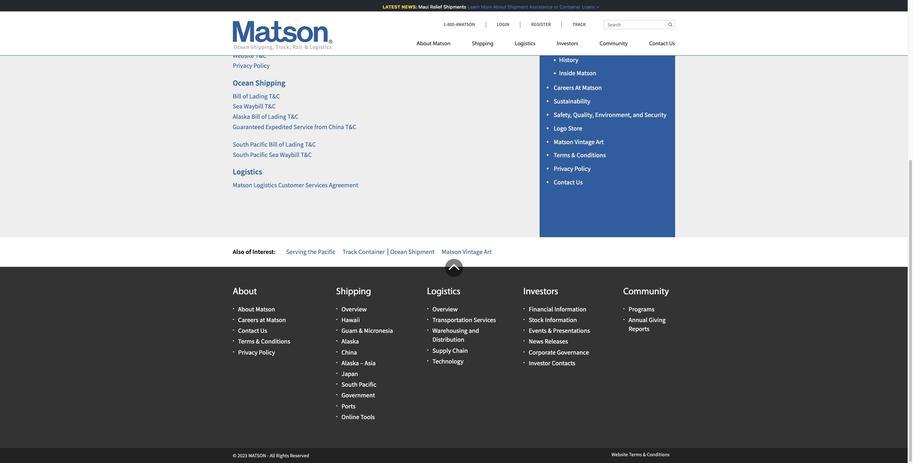 Task type: describe. For each thing, give the bounding box(es) containing it.
search image
[[668, 22, 673, 27]]

vintage for matson vintage art 'link' to the right
[[575, 138, 595, 146]]

alaska for alaska
[[342, 359, 359, 367]]

at
[[260, 316, 265, 324]]

register
[[531, 21, 551, 27]]

track for track link
[[573, 21, 586, 27]]

alaska for waybill
[[233, 112, 250, 121]]

terms & conditions
[[554, 151, 606, 159]]

financial
[[529, 305, 553, 313]]

website inside purchase order/service purchase order t&c code of conduct for matson contractors website t&c privacy policy
[[233, 51, 254, 59]]

bill of lading t&c sea waybill t&c alaska bill of lading t&c guaranteed expedited service from china t&c
[[233, 92, 356, 131]]

0 vertical spatial services
[[306, 181, 328, 189]]

of right also
[[246, 248, 251, 256]]

1 horizontal spatial art
[[596, 138, 604, 146]]

conditions inside about matson careers at matson contact us terms & conditions privacy policy
[[261, 337, 290, 346]]

0 horizontal spatial art
[[484, 248, 492, 256]]

logo store
[[554, 124, 583, 132]]

reserved
[[290, 452, 309, 459]]

mission,
[[559, 30, 581, 38]]

online
[[342, 413, 359, 421]]

1 horizontal spatial conduct
[[581, 43, 604, 51]]

of down the ocean
[[243, 92, 248, 100]]

matson inside top menu navigation
[[433, 41, 451, 47]]

1 horizontal spatial matson vintage art
[[554, 138, 604, 146]]

overview hawaii guam & micronesia alaska china alaska – asia japan south pacific government ports online tools
[[342, 305, 393, 421]]

0 horizontal spatial terms & conditions link
[[238, 337, 290, 346]]

& inside section
[[572, 151, 576, 159]]

supply
[[433, 346, 451, 355]]

careers inside about matson careers at matson contact us terms & conditions privacy policy
[[238, 316, 259, 324]]

pacific inside overview hawaii guam & micronesia alaska china alaska – asia japan south pacific government ports online tools
[[359, 380, 377, 389]]

conduct inside purchase order/service purchase order t&c code of conduct for matson contractors website t&c privacy policy
[[255, 41, 277, 49]]

customer
[[278, 181, 304, 189]]

interest:
[[253, 248, 276, 256]]

waybill inside south pacific bill of lading t&c south pacific sea waybill t&c
[[280, 150, 300, 159]]

1-
[[444, 21, 447, 27]]

privacy inside about matson careers at matson contact us terms & conditions privacy policy
[[238, 348, 258, 356]]

sea inside south pacific bill of lading t&c south pacific sea waybill t&c
[[269, 150, 279, 159]]

annual giving reports link
[[629, 316, 666, 333]]

asia
[[365, 359, 376, 367]]

contact inside about matson careers at matson contact us terms & conditions privacy policy
[[238, 327, 259, 335]]

of inside purchase order/service purchase order t&c code of conduct for matson contractors website t&c privacy policy
[[248, 41, 253, 49]]

technology
[[433, 357, 464, 365]]

2 vertical spatial shipping
[[336, 287, 371, 297]]

programs
[[629, 305, 655, 313]]

2 purchase from the left
[[297, 31, 322, 39]]

0 vertical spatial contact us link
[[639, 37, 675, 52]]

about matson inside top menu navigation
[[417, 41, 451, 47]]

matson logistics customer services agreement
[[233, 181, 359, 189]]

hawaii
[[342, 316, 360, 324]]

1 vertical spatial shipment
[[409, 248, 435, 256]]

about matson link for "shipping" link
[[417, 37, 461, 52]]

1-800-4matson
[[444, 21, 475, 27]]

contact inside top menu navigation
[[649, 41, 668, 47]]

services inside the overview transportation services warehousing and distribution supply chain technology
[[474, 316, 496, 324]]

relief
[[429, 4, 441, 10]]

0 vertical spatial south
[[233, 140, 249, 148]]

of inside south pacific bill of lading t&c south pacific sea waybill t&c
[[279, 140, 284, 148]]

code of conduct link
[[559, 43, 604, 51]]

careers inside section
[[554, 84, 574, 92]]

overview transportation services warehousing and distribution supply chain technology
[[433, 305, 496, 365]]

purchase order/service purchase order t&c link
[[233, 31, 351, 39]]

overview link for shipping
[[342, 305, 367, 313]]

store
[[568, 124, 583, 132]]

chain
[[453, 346, 468, 355]]

terms inside about matson careers at matson contact us terms & conditions privacy policy
[[238, 337, 255, 346]]

1 vertical spatial shipping
[[255, 78, 286, 88]]

2 vertical spatial privacy policy link
[[238, 348, 275, 356]]

warehousing and distribution link
[[433, 327, 479, 344]]

news:
[[400, 4, 416, 10]]

presentations
[[553, 327, 590, 335]]

distribution
[[433, 336, 465, 344]]

agreement
[[329, 181, 359, 189]]

serving
[[286, 248, 307, 256]]

releases
[[545, 337, 568, 346]]

1 horizontal spatial and
[[600, 30, 610, 38]]

purchase order/service purchase order t&c code of conduct for matson contractors website t&c privacy policy
[[233, 31, 351, 70]]

shipping link
[[461, 37, 504, 52]]

transportation services link
[[433, 316, 496, 324]]

or
[[553, 4, 557, 10]]

service
[[294, 123, 313, 131]]

china link
[[342, 348, 357, 356]]

south pacific sea waybill t&c link
[[233, 150, 312, 159]]

0 horizontal spatial bill
[[233, 92, 241, 100]]

japan
[[342, 370, 358, 378]]

corporate
[[529, 348, 556, 356]]

history link
[[559, 56, 579, 64]]

1 horizontal spatial matson vintage art link
[[554, 138, 604, 146]]

community inside top menu navigation
[[600, 41, 628, 47]]

contacts
[[552, 359, 576, 367]]

1 vertical spatial south
[[233, 150, 249, 159]]

warehousing
[[433, 327, 468, 335]]

alaska – asia link
[[342, 359, 376, 367]]

for
[[279, 41, 286, 49]]

alaska link
[[342, 337, 359, 346]]

guam & micronesia link
[[342, 327, 393, 335]]

financial information stock information events & presentations news releases corporate governance investor contacts
[[529, 305, 590, 367]]

south pacific link
[[342, 380, 377, 389]]

online tools link
[[342, 413, 375, 421]]

vintage for the left matson vintage art 'link'
[[463, 248, 483, 256]]

bill inside south pacific bill of lading t&c south pacific sea waybill t&c
[[269, 140, 278, 148]]

contractors
[[308, 41, 340, 49]]

1 horizontal spatial website
[[612, 451, 628, 458]]

backtop image
[[445, 259, 463, 277]]

giving
[[649, 316, 666, 324]]

serving the pacific
[[286, 248, 336, 256]]

privacy policy
[[554, 165, 591, 173]]

all
[[270, 452, 275, 459]]

sea inside bill of lading t&c sea waybill t&c alaska bill of lading t&c guaranteed expedited service from china t&c
[[233, 102, 243, 110]]

ports
[[342, 402, 356, 410]]

inside matson
[[559, 69, 596, 77]]

& inside about matson careers at matson contact us terms & conditions privacy policy
[[256, 337, 260, 346]]

assistance
[[528, 4, 552, 10]]

mission, vision and values
[[559, 30, 629, 38]]

waybill inside bill of lading t&c sea waybill t&c alaska bill of lading t&c guaranteed expedited service from china t&c
[[244, 102, 263, 110]]

logo
[[554, 124, 567, 132]]

order
[[323, 31, 339, 39]]

of down sea waybill t&c link
[[261, 112, 267, 121]]

about inside about matson careers at matson contact us terms & conditions privacy policy
[[238, 305, 254, 313]]

1 vertical spatial policy
[[575, 165, 591, 173]]

1 vertical spatial investors
[[524, 287, 558, 297]]

0 horizontal spatial matson vintage art link
[[442, 248, 492, 256]]

2 horizontal spatial terms
[[629, 451, 642, 458]]

1 horizontal spatial terms & conditions link
[[554, 151, 606, 159]]

stock
[[529, 316, 544, 324]]

news releases link
[[529, 337, 568, 346]]

the
[[308, 248, 317, 256]]

1-800-4matson link
[[444, 21, 486, 27]]

ports link
[[342, 402, 356, 410]]

1 vertical spatial alaska
[[342, 337, 359, 346]]

conditions inside section
[[577, 151, 606, 159]]

0 vertical spatial privacy policy link
[[233, 62, 270, 70]]

logistics link
[[504, 37, 546, 52]]

& inside overview hawaii guam & micronesia alaska china alaska – asia japan south pacific government ports online tools
[[359, 327, 363, 335]]

0 vertical spatial about matson link
[[554, 18, 591, 26]]

pacific down south pacific bill of lading t&c link
[[250, 150, 268, 159]]

overview for transportation
[[433, 305, 458, 313]]

investors link
[[546, 37, 589, 52]]

annual
[[629, 316, 648, 324]]

corporate governance link
[[529, 348, 589, 356]]

contact us inside top menu navigation
[[649, 41, 675, 47]]

4matson
[[456, 21, 475, 27]]

0 horizontal spatial contact us link
[[238, 327, 267, 335]]

0 vertical spatial information
[[555, 305, 587, 313]]

1 vertical spatial contact us link
[[554, 178, 583, 186]]

1 vertical spatial information
[[545, 316, 577, 324]]

2 vertical spatial conditions
[[647, 451, 670, 458]]

sustainability
[[554, 97, 591, 105]]

ocean shipping
[[233, 78, 286, 88]]

general
[[264, 17, 291, 27]]

security
[[645, 111, 667, 119]]



Task type: locate. For each thing, give the bounding box(es) containing it.
waybill down bill of lading t&c link
[[244, 102, 263, 110]]

conduct down mission, vision and values
[[581, 43, 604, 51]]

bill up south pacific sea waybill t&c link
[[269, 140, 278, 148]]

events & presentations link
[[529, 327, 590, 335]]

china down alaska link
[[342, 348, 357, 356]]

1 overview from the left
[[342, 305, 367, 313]]

0 vertical spatial privacy
[[233, 62, 252, 70]]

contact us inside section
[[554, 178, 583, 186]]

code of conduct for matson contractors link
[[233, 41, 340, 49]]

technology link
[[433, 357, 464, 365]]

1 vertical spatial about matson link
[[417, 37, 461, 52]]

privacy policy link
[[233, 62, 270, 70], [554, 165, 591, 173], [238, 348, 275, 356]]

bill
[[233, 92, 241, 100], [252, 112, 260, 121], [269, 140, 278, 148]]

0 horizontal spatial matson vintage art
[[442, 248, 492, 256]]

0 vertical spatial terms & conditions link
[[554, 151, 606, 159]]

conditions
[[577, 151, 606, 159], [261, 337, 290, 346], [647, 451, 670, 458]]

– left general
[[259, 17, 263, 27]]

code of conduct
[[559, 43, 604, 51]]

about matson link up careers at matson link
[[238, 305, 275, 313]]

1 vertical spatial contact
[[554, 178, 575, 186]]

us down privacy policy
[[576, 178, 583, 186]]

lading up expedited
[[268, 112, 286, 121]]

section containing about matson
[[531, 0, 684, 237]]

logistics left customer
[[254, 181, 277, 189]]

contact us link down careers at matson link
[[238, 327, 267, 335]]

1 horizontal spatial contact us link
[[554, 178, 583, 186]]

2 horizontal spatial us
[[669, 41, 675, 47]]

overview inside overview hawaii guam & micronesia alaska china alaska – asia japan south pacific government ports online tools
[[342, 305, 367, 313]]

2 horizontal spatial about matson link
[[554, 18, 591, 26]]

None search field
[[604, 20, 675, 29]]

0 horizontal spatial shipment
[[409, 248, 435, 256]]

contact down search search field
[[649, 41, 668, 47]]

privacy down website t&c link
[[233, 62, 252, 70]]

matson vintage art up backtop image
[[442, 248, 492, 256]]

events
[[529, 327, 547, 335]]

investors
[[557, 41, 578, 47], [524, 287, 558, 297]]

information up stock information link
[[555, 305, 587, 313]]

privacy down "terms & conditions"
[[554, 165, 573, 173]]

1 horizontal spatial contact us
[[649, 41, 675, 47]]

0 vertical spatial china
[[329, 123, 344, 131]]

overview up hawaii link
[[342, 305, 367, 313]]

contact down privacy policy
[[554, 178, 575, 186]]

0 horizontal spatial contact
[[238, 327, 259, 335]]

and down transportation services link
[[469, 327, 479, 335]]

sea down south pacific bill of lading t&c link
[[269, 150, 279, 159]]

sustainability link
[[554, 97, 591, 105]]

overview up transportation
[[433, 305, 458, 313]]

code up the history
[[559, 43, 573, 51]]

top menu navigation
[[417, 37, 675, 52]]

lading down guaranteed expedited service from china t&c link
[[286, 140, 304, 148]]

0 horizontal spatial contact us
[[554, 178, 583, 186]]

of up website t&c link
[[248, 41, 253, 49]]

0 horizontal spatial terms
[[238, 337, 255, 346]]

1 vertical spatial website
[[612, 451, 628, 458]]

loans
[[581, 4, 594, 10]]

maui
[[417, 4, 428, 10]]

south
[[233, 140, 249, 148], [233, 150, 249, 159], [342, 380, 358, 389]]

1 horizontal spatial about matson link
[[417, 37, 461, 52]]

track for track container │ocean shipment
[[343, 248, 357, 256]]

0 vertical spatial investors
[[557, 41, 578, 47]]

0 vertical spatial vintage
[[575, 138, 595, 146]]

2 vertical spatial policy
[[259, 348, 275, 356]]

at
[[576, 84, 581, 92]]

1 vertical spatial privacy policy link
[[554, 165, 591, 173]]

terms & conditions link down at
[[238, 337, 290, 346]]

1 purchase from the left
[[233, 31, 258, 39]]

vintage up backtop image
[[463, 248, 483, 256]]

from
[[315, 123, 327, 131]]

>
[[595, 4, 598, 10]]

0 horizontal spatial us
[[260, 327, 267, 335]]

1 vertical spatial china
[[342, 348, 357, 356]]

order/service
[[259, 31, 296, 39]]

quality,
[[573, 111, 594, 119]]

and inside the overview transportation services warehousing and distribution supply chain technology
[[469, 327, 479, 335]]

footer
[[0, 259, 908, 463]]

– left asia
[[360, 359, 363, 367]]

1 horizontal spatial shipping
[[336, 287, 371, 297]]

information up the events & presentations link
[[545, 316, 577, 324]]

alaska inside bill of lading t&c sea waybill t&c alaska bill of lading t&c guaranteed expedited service from china t&c
[[233, 112, 250, 121]]

sea down bill of lading t&c link
[[233, 102, 243, 110]]

sea waybill t&c link
[[233, 102, 276, 110]]

government link
[[342, 391, 375, 399]]

privacy
[[233, 62, 252, 70], [554, 165, 573, 173], [238, 348, 258, 356]]

privacy inside purchase order/service purchase order t&c code of conduct for matson contractors website t&c privacy policy
[[233, 62, 252, 70]]

us down search icon
[[669, 41, 675, 47]]

vintage inside section
[[575, 138, 595, 146]]

policy inside purchase order/service purchase order t&c code of conduct for matson contractors website t&c privacy policy
[[254, 62, 270, 70]]

0 vertical spatial –
[[259, 17, 263, 27]]

services right customer
[[306, 181, 328, 189]]

waybill down south pacific bill of lading t&c link
[[280, 150, 300, 159]]

0 vertical spatial website
[[233, 51, 254, 59]]

and left security
[[633, 111, 644, 119]]

about matson up mission,
[[554, 18, 591, 26]]

financial information link
[[529, 305, 587, 313]]

about matson link down 1-
[[417, 37, 461, 52]]

0 vertical spatial policy
[[254, 62, 270, 70]]

logistics down register link
[[515, 41, 536, 47]]

0 vertical spatial community
[[600, 41, 628, 47]]

alaska bill of lading t&c link
[[233, 112, 300, 121]]

contact us down search icon
[[649, 41, 675, 47]]

guaranteed expedited service from china t&c link
[[233, 123, 356, 131]]

1 vertical spatial community
[[624, 287, 669, 297]]

contact inside section
[[554, 178, 575, 186]]

services right transportation
[[474, 316, 496, 324]]

investors down mission,
[[557, 41, 578, 47]]

1 vertical spatial and
[[633, 111, 644, 119]]

1 horizontal spatial overview
[[433, 305, 458, 313]]

policy down "terms & conditions"
[[575, 165, 591, 173]]

0 horizontal spatial overview
[[342, 305, 367, 313]]

alaska down guam
[[342, 337, 359, 346]]

0 vertical spatial contact us
[[649, 41, 675, 47]]

contact us link down search icon
[[639, 37, 675, 52]]

track container │ocean shipment link
[[343, 248, 435, 256]]

latest news: maui relief shipments learn more about shipment assistance or container loans >
[[381, 4, 598, 10]]

china inside bill of lading t&c sea waybill t&c alaska bill of lading t&c guaranteed expedited service from china t&c
[[329, 123, 344, 131]]

1 vertical spatial about matson
[[417, 41, 451, 47]]

programs annual giving reports
[[629, 305, 666, 333]]

2 vertical spatial contact us link
[[238, 327, 267, 335]]

reports
[[629, 325, 650, 333]]

matson vintage art link up backtop image
[[442, 248, 492, 256]]

vintage up "terms & conditions"
[[575, 138, 595, 146]]

code inside purchase order/service purchase order t&c code of conduct for matson contractors website t&c privacy policy
[[233, 41, 247, 49]]

1 horizontal spatial contact
[[554, 178, 575, 186]]

0 horizontal spatial services
[[306, 181, 328, 189]]

matson
[[233, 17, 257, 27], [571, 18, 591, 26], [287, 41, 307, 49], [433, 41, 451, 47], [577, 69, 596, 77], [582, 84, 602, 92], [554, 138, 574, 146], [233, 181, 252, 189], [442, 248, 462, 256], [256, 305, 275, 313], [266, 316, 286, 324]]

2 horizontal spatial contact us link
[[639, 37, 675, 52]]

footer containing about
[[0, 259, 908, 463]]

pacific up 'government'
[[359, 380, 377, 389]]

1 horizontal spatial waybill
[[280, 150, 300, 159]]

supply chain link
[[433, 346, 468, 355]]

0 vertical spatial waybill
[[244, 102, 263, 110]]

shipments
[[442, 4, 465, 10]]

investor contacts link
[[529, 359, 576, 367]]

learn more about shipment assistance or container loans > link
[[466, 4, 598, 10]]

2 vertical spatial contact
[[238, 327, 259, 335]]

of down mission,
[[575, 43, 580, 51]]

code
[[233, 41, 247, 49], [559, 43, 573, 51]]

privacy policy link down website t&c link
[[233, 62, 270, 70]]

contact us link
[[639, 37, 675, 52], [554, 178, 583, 186], [238, 327, 267, 335]]

matson logistics customer services agreement link
[[233, 181, 359, 189]]

1 vertical spatial matson vintage art
[[442, 248, 492, 256]]

0 vertical spatial terms
[[554, 151, 570, 159]]

more
[[480, 4, 491, 10]]

privacy policy link down "terms & conditions"
[[554, 165, 591, 173]]

and right vision
[[600, 30, 610, 38]]

0 vertical spatial lading
[[249, 92, 268, 100]]

matson inside purchase order/service purchase order t&c code of conduct for matson contractors website t&c privacy policy
[[287, 41, 307, 49]]

shipment right │ocean
[[409, 248, 435, 256]]

container right or
[[559, 4, 580, 10]]

0 vertical spatial shipment
[[506, 4, 527, 10]]

1 horizontal spatial services
[[474, 316, 496, 324]]

shipping up hawaii at the left
[[336, 287, 371, 297]]

1 horizontal spatial sea
[[269, 150, 279, 159]]

2 horizontal spatial contact
[[649, 41, 668, 47]]

lading inside south pacific bill of lading t&c south pacific sea waybill t&c
[[286, 140, 304, 148]]

investor
[[529, 359, 551, 367]]

1 horizontal spatial us
[[576, 178, 583, 186]]

about matson
[[554, 18, 591, 26], [417, 41, 451, 47]]

purchase
[[233, 31, 258, 39], [297, 31, 322, 39]]

1 vertical spatial careers
[[238, 316, 259, 324]]

Search search field
[[604, 20, 675, 29]]

1 vertical spatial lading
[[268, 112, 286, 121]]

0 vertical spatial careers
[[554, 84, 574, 92]]

– inside overview hawaii guam & micronesia alaska china alaska – asia japan south pacific government ports online tools
[[360, 359, 363, 367]]

bill down sea waybill t&c link
[[252, 112, 260, 121]]

overview link for logistics
[[433, 305, 458, 313]]

stock information link
[[529, 316, 577, 324]]

shipment up login
[[506, 4, 527, 10]]

us inside about matson careers at matson contact us terms & conditions privacy policy
[[260, 327, 267, 335]]

1 overview link from the left
[[342, 305, 367, 313]]

policy inside about matson careers at matson contact us terms & conditions privacy policy
[[259, 348, 275, 356]]

policy
[[254, 62, 270, 70], [575, 165, 591, 173], [259, 348, 275, 356]]

about matson link up mission,
[[554, 18, 591, 26]]

policy down website t&c link
[[254, 62, 270, 70]]

lading
[[249, 92, 268, 100], [268, 112, 286, 121], [286, 140, 304, 148]]

shipping down 4matson
[[472, 41, 494, 47]]

china inside overview hawaii guam & micronesia alaska china alaska – asia japan south pacific government ports online tools
[[342, 348, 357, 356]]

pacific right the the
[[318, 248, 336, 256]]

shipping
[[472, 41, 494, 47], [255, 78, 286, 88], [336, 287, 371, 297]]

section
[[531, 0, 684, 237]]

south pacific bill of lading t&c south pacific sea waybill t&c
[[233, 140, 316, 159]]

serving the pacific link
[[286, 248, 336, 256]]

about inside top menu navigation
[[417, 41, 432, 47]]

1 horizontal spatial container
[[559, 4, 580, 10]]

china
[[329, 123, 344, 131], [342, 348, 357, 356]]

mission, vision and values link
[[559, 30, 629, 38]]

pacific up south pacific sea waybill t&c link
[[250, 140, 268, 148]]

waybill
[[244, 102, 263, 110], [280, 150, 300, 159]]

terms
[[554, 151, 570, 159], [238, 337, 255, 346], [629, 451, 642, 458]]

overview link up hawaii link
[[342, 305, 367, 313]]

overview inside the overview transportation services warehousing and distribution supply chain technology
[[433, 305, 458, 313]]

1 vertical spatial privacy
[[554, 165, 573, 173]]

website terms & conditions
[[612, 451, 670, 458]]

website t&c link
[[233, 51, 266, 59]]

logistics inside top menu navigation
[[515, 41, 536, 47]]

matson vintage art link
[[554, 138, 604, 146], [442, 248, 492, 256]]

2 overview link from the left
[[433, 305, 458, 313]]

0 vertical spatial sea
[[233, 102, 243, 110]]

0 vertical spatial matson vintage art
[[554, 138, 604, 146]]

1 horizontal spatial code
[[559, 43, 573, 51]]

logistics inside footer
[[427, 287, 461, 297]]

contact us down privacy policy
[[554, 178, 583, 186]]

container left │ocean
[[359, 248, 385, 256]]

logistics down south pacific sea waybill t&c link
[[233, 167, 262, 177]]

alaska up the "japan" link
[[342, 359, 359, 367]]

t&c
[[340, 31, 351, 39], [255, 51, 266, 59], [269, 92, 280, 100], [265, 102, 276, 110], [288, 112, 299, 121], [345, 123, 356, 131], [305, 140, 316, 148], [301, 150, 312, 159]]

1 horizontal spatial vintage
[[575, 138, 595, 146]]

contact us link down privacy policy
[[554, 178, 583, 186]]

policy down at
[[259, 348, 275, 356]]

shipping up bill of lading t&c link
[[255, 78, 286, 88]]

careers at matson link
[[238, 316, 286, 324]]

community up programs
[[624, 287, 669, 297]]

about matson down 1-
[[417, 41, 451, 47]]

2 horizontal spatial and
[[633, 111, 644, 119]]

1 horizontal spatial terms
[[554, 151, 570, 159]]

shipping inside top menu navigation
[[472, 41, 494, 47]]

bill down the ocean
[[233, 92, 241, 100]]

privacy down careers at matson link
[[238, 348, 258, 356]]

1 vertical spatial art
[[484, 248, 492, 256]]

overview for hawaii
[[342, 305, 367, 313]]

login
[[497, 21, 510, 27]]

2 horizontal spatial bill
[[269, 140, 278, 148]]

about matson link for careers at matson link
[[238, 305, 275, 313]]

tools
[[361, 413, 375, 421]]

2023 matson
[[238, 452, 266, 459]]

1 vertical spatial sea
[[269, 150, 279, 159]]

of up south pacific sea waybill t&c link
[[279, 140, 284, 148]]

1 horizontal spatial purchase
[[297, 31, 322, 39]]

blue matson logo with ocean, shipping, truck, rail and logistics written beneath it. image
[[233, 21, 333, 50]]

matson vintage art up "terms & conditions"
[[554, 138, 604, 146]]

us inside top menu navigation
[[669, 41, 675, 47]]

2 vertical spatial lading
[[286, 140, 304, 148]]

1 horizontal spatial –
[[360, 359, 363, 367]]

1 vertical spatial container
[[359, 248, 385, 256]]

1 horizontal spatial shipment
[[506, 4, 527, 10]]

purchase up contractors on the top left
[[297, 31, 322, 39]]

code up website t&c link
[[233, 41, 247, 49]]

overview link up transportation
[[433, 305, 458, 313]]

0 horizontal spatial vintage
[[463, 248, 483, 256]]

© 2023 matson ‐ all rights reserved
[[233, 452, 309, 459]]

0 horizontal spatial overview link
[[342, 305, 367, 313]]

logistics down backtop image
[[427, 287, 461, 297]]

lading up sea waybill t&c link
[[249, 92, 268, 100]]

track container │ocean shipment
[[343, 248, 435, 256]]

0 horizontal spatial container
[[359, 248, 385, 256]]

community down values
[[600, 41, 628, 47]]

investors up financial
[[524, 287, 558, 297]]

0 horizontal spatial sea
[[233, 102, 243, 110]]

hawaii link
[[342, 316, 360, 324]]

2 vertical spatial bill
[[269, 140, 278, 148]]

login link
[[486, 21, 520, 27]]

south inside overview hawaii guam & micronesia alaska china alaska – asia japan south pacific government ports online tools
[[342, 380, 358, 389]]

logo store link
[[554, 124, 583, 132]]

safety, quality, environment, and security
[[554, 111, 667, 119]]

and
[[600, 30, 610, 38], [633, 111, 644, 119], [469, 327, 479, 335]]

‐
[[267, 452, 269, 459]]

2 overview from the left
[[433, 305, 458, 313]]

1 vertical spatial terms & conditions link
[[238, 337, 290, 346]]

expedited
[[266, 123, 292, 131]]

terms & conditions link up privacy policy
[[554, 151, 606, 159]]

0 vertical spatial matson vintage art link
[[554, 138, 604, 146]]

0 vertical spatial conditions
[[577, 151, 606, 159]]

0 vertical spatial about matson
[[554, 18, 591, 26]]

matson vintage art
[[554, 138, 604, 146], [442, 248, 492, 256]]

–
[[259, 17, 263, 27], [360, 359, 363, 367]]

0 horizontal spatial shipping
[[255, 78, 286, 88]]

track
[[573, 21, 586, 27], [343, 248, 357, 256]]

community link
[[589, 37, 639, 52]]

0 vertical spatial container
[[559, 4, 580, 10]]

1 vertical spatial track
[[343, 248, 357, 256]]

alaska up guaranteed
[[233, 112, 250, 121]]

privacy policy link down careers at matson link
[[238, 348, 275, 356]]

contact down careers at matson link
[[238, 327, 259, 335]]

1 horizontal spatial about matson
[[554, 18, 591, 26]]

©
[[233, 452, 237, 459]]

1 vertical spatial bill
[[252, 112, 260, 121]]

vision
[[582, 30, 599, 38]]

overview
[[342, 305, 367, 313], [433, 305, 458, 313]]

2 vertical spatial south
[[342, 380, 358, 389]]

track link
[[562, 21, 586, 27]]

purchase up website t&c link
[[233, 31, 258, 39]]

programs link
[[629, 305, 655, 313]]

matson vintage art link up "terms & conditions"
[[554, 138, 604, 146]]

0 horizontal spatial waybill
[[244, 102, 263, 110]]

investors inside top menu navigation
[[557, 41, 578, 47]]

1 vertical spatial us
[[576, 178, 583, 186]]

conduct down order/service
[[255, 41, 277, 49]]

& inside "financial information stock information events & presentations news releases corporate governance investor contacts"
[[548, 327, 552, 335]]

1 vertical spatial vintage
[[463, 248, 483, 256]]

1 vertical spatial contact us
[[554, 178, 583, 186]]

us down at
[[260, 327, 267, 335]]

china right from
[[329, 123, 344, 131]]



Task type: vqa. For each thing, say whether or not it's contained in the screenshot.
the rightmost 'About Matson' link
yes



